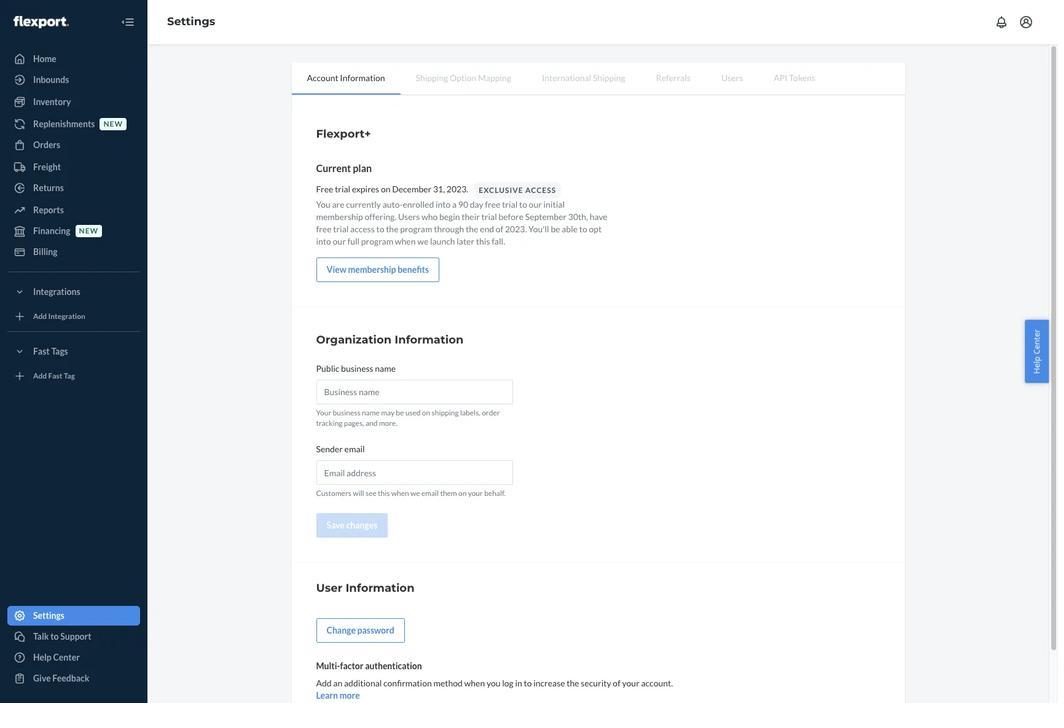 Task type: vqa. For each thing, say whether or not it's contained in the screenshot.
third Select from the top
no



Task type: describe. For each thing, give the bounding box(es) containing it.
learn
[[316, 691, 338, 701]]

shipping option mapping tab
[[401, 63, 527, 93]]

day
[[470, 199, 484, 210]]

authentication
[[365, 661, 422, 672]]

exclusive access
[[479, 186, 557, 195]]

business for public
[[341, 363, 374, 374]]

returns link
[[7, 178, 140, 198]]

organization information
[[316, 333, 464, 347]]

inbounds
[[33, 74, 69, 85]]

help center button
[[1026, 320, 1050, 383]]

account
[[307, 73, 339, 83]]

0 vertical spatial into
[[436, 199, 451, 210]]

behalf.
[[485, 489, 506, 498]]

Business name text field
[[316, 380, 513, 405]]

user
[[316, 582, 343, 595]]

september
[[526, 212, 567, 222]]

users inside you are currently auto-enrolled into a 90 day free trial to our initial membership offering. users who begin their trial before september 30th, have free trial access to the program through the end of 2023. you'll be able to opt into our full program when we launch later this fall.
[[398, 212, 420, 222]]

1 vertical spatial we
[[411, 489, 420, 498]]

membership inside you are currently auto-enrolled into a 90 day free trial to our initial membership offering. users who begin their trial before september 30th, have free trial access to the program through the end of 2023. you'll be able to opt into our full program when we launch later this fall.
[[316, 212, 363, 222]]

organization
[[316, 333, 392, 347]]

december
[[392, 184, 432, 194]]

reports link
[[7, 200, 140, 220]]

open account menu image
[[1019, 15, 1034, 30]]

you are currently auto-enrolled into a 90 day free trial to our initial membership offering. users who begin their trial before september 30th, have free trial access to the program through the end of 2023. you'll be able to opt into our full program when we launch later this fall.
[[316, 199, 608, 247]]

password
[[358, 626, 395, 636]]

free
[[316, 184, 333, 194]]

freight
[[33, 162, 61, 172]]

api tokens
[[774, 73, 816, 83]]

0 vertical spatial your
[[468, 489, 483, 498]]

give
[[33, 673, 51, 684]]

sender email
[[316, 444, 365, 455]]

expires
[[352, 184, 380, 194]]

2 horizontal spatial on
[[459, 489, 467, 498]]

view
[[327, 264, 347, 275]]

before
[[499, 212, 524, 222]]

view membership benefits button
[[316, 258, 440, 282]]

benefits
[[398, 264, 429, 275]]

help inside help center button
[[1032, 357, 1043, 374]]

save
[[327, 520, 345, 531]]

sender
[[316, 444, 343, 455]]

1 vertical spatial settings link
[[7, 606, 140, 626]]

changes
[[346, 520, 378, 531]]

of inside the add an additional confirmation method when you log in to increase the security of your account. learn more
[[613, 678, 621, 689]]

save changes
[[327, 520, 378, 531]]

trial up end
[[482, 212, 497, 222]]

give feedback
[[33, 673, 89, 684]]

flexport+
[[316, 127, 371, 141]]

0 horizontal spatial 2023.
[[447, 184, 469, 194]]

more.
[[379, 419, 398, 428]]

inventory link
[[7, 92, 140, 112]]

your inside the add an additional confirmation method when you log in to increase the security of your account. learn more
[[623, 678, 640, 689]]

pages,
[[344, 419, 364, 428]]

view membership benefits
[[327, 264, 429, 275]]

2023. inside you are currently auto-enrolled into a 90 day free trial to our initial membership offering. users who begin their trial before september 30th, have free trial access to the program through the end of 2023. you'll be able to opt into our full program when we launch later this fall.
[[505, 224, 527, 234]]

have
[[590, 212, 608, 222]]

this inside you are currently auto-enrolled into a 90 day free trial to our initial membership offering. users who begin their trial before september 30th, have free trial access to the program through the end of 2023. you'll be able to opt into our full program when we launch later this fall.
[[476, 236, 490, 247]]

multi-factor authentication
[[316, 661, 422, 672]]

shipping option mapping
[[416, 73, 512, 83]]

launch
[[430, 236, 455, 247]]

api
[[774, 73, 788, 83]]

through
[[434, 224, 464, 234]]

trial up full
[[333, 224, 349, 234]]

account information
[[307, 73, 385, 83]]

when inside you are currently auto-enrolled into a 90 day free trial to our initial membership offering. users who begin their trial before september 30th, have free trial access to the program through the end of 2023. you'll be able to opt into our full program when we launch later this fall.
[[395, 236, 416, 247]]

you
[[487, 678, 501, 689]]

fast tags
[[33, 346, 68, 357]]

to down "exclusive access" in the top of the page
[[520, 199, 528, 210]]

in
[[516, 678, 523, 689]]

1 horizontal spatial our
[[529, 199, 542, 210]]

you
[[316, 199, 331, 210]]

tags
[[51, 346, 68, 357]]

add an additional confirmation method when you log in to increase the security of your account. learn more
[[316, 678, 673, 701]]

integrations
[[33, 287, 80, 297]]

1 shipping from the left
[[416, 73, 448, 83]]

a
[[453, 199, 457, 210]]

information for user information
[[346, 582, 415, 595]]

talk to support button
[[7, 627, 140, 647]]

mapping
[[478, 73, 512, 83]]

1 horizontal spatial program
[[400, 224, 433, 234]]

on inside your business name may be used on shipping labels, order tracking pages, and more.
[[422, 408, 431, 418]]

90
[[459, 199, 469, 210]]

view membership benefits link
[[316, 258, 440, 282]]

to down offering.
[[377, 224, 385, 234]]

account information tab
[[292, 63, 401, 95]]

reports
[[33, 205, 64, 215]]

current
[[316, 162, 351, 174]]

customers
[[316, 489, 352, 498]]

1 horizontal spatial the
[[466, 224, 479, 234]]

them
[[441, 489, 457, 498]]

option
[[450, 73, 477, 83]]

close navigation image
[[121, 15, 135, 30]]

add for add integration
[[33, 312, 47, 321]]

current plan
[[316, 162, 372, 174]]

membership inside 'button'
[[348, 264, 396, 275]]

access
[[526, 186, 557, 195]]

shipping
[[432, 408, 459, 418]]

add fast tag link
[[7, 366, 140, 386]]

0 vertical spatial free
[[485, 199, 501, 210]]

increase
[[534, 678, 565, 689]]

add for add fast tag
[[33, 372, 47, 381]]

who
[[422, 212, 438, 222]]

Email address text field
[[316, 461, 513, 485]]

log
[[502, 678, 514, 689]]

business for your
[[333, 408, 361, 418]]

access
[[351, 224, 375, 234]]

1 vertical spatial when
[[392, 489, 409, 498]]

new for financing
[[79, 227, 98, 236]]

0 horizontal spatial free
[[316, 224, 332, 234]]

fast inside add fast tag "link"
[[48, 372, 62, 381]]

1 vertical spatial program
[[361, 236, 394, 247]]

change password button
[[316, 619, 405, 643]]

international
[[542, 73, 592, 83]]

information for account information
[[340, 73, 385, 83]]



Task type: locate. For each thing, give the bounding box(es) containing it.
our left full
[[333, 236, 346, 247]]

billing link
[[7, 242, 140, 262]]

order
[[482, 408, 500, 418]]

0 vertical spatial center
[[1032, 329, 1043, 355]]

labels,
[[460, 408, 481, 418]]

the down the their
[[466, 224, 479, 234]]

1 horizontal spatial be
[[551, 224, 561, 234]]

new for replenishments
[[104, 120, 123, 129]]

be inside you are currently auto-enrolled into a 90 day free trial to our initial membership offering. users who begin their trial before september 30th, have free trial access to the program through the end of 2023. you'll be able to opt into our full program when we launch later this fall.
[[551, 224, 561, 234]]

help center inside "link"
[[33, 652, 80, 663]]

0 vertical spatial add
[[33, 312, 47, 321]]

when left you
[[465, 678, 485, 689]]

1 horizontal spatial email
[[422, 489, 439, 498]]

0 vertical spatial fast
[[33, 346, 50, 357]]

business down organization
[[341, 363, 374, 374]]

talk to support
[[33, 631, 91, 642]]

our down access
[[529, 199, 542, 210]]

into left full
[[316, 236, 331, 247]]

on up the auto-
[[381, 184, 391, 194]]

you'll
[[529, 224, 550, 234]]

see
[[366, 489, 377, 498]]

we left launch
[[418, 236, 429, 247]]

0 horizontal spatial email
[[345, 444, 365, 455]]

1 vertical spatial free
[[316, 224, 332, 234]]

auto-
[[383, 199, 403, 210]]

are
[[332, 199, 345, 210]]

enrolled
[[403, 199, 434, 210]]

1 vertical spatial 2023.
[[505, 224, 527, 234]]

your left account.
[[623, 678, 640, 689]]

0 horizontal spatial be
[[396, 408, 404, 418]]

information for organization information
[[395, 333, 464, 347]]

0 horizontal spatial our
[[333, 236, 346, 247]]

2 vertical spatial on
[[459, 489, 467, 498]]

0 horizontal spatial users
[[398, 212, 420, 222]]

fast left tags
[[33, 346, 50, 357]]

0 vertical spatial email
[[345, 444, 365, 455]]

of inside you are currently auto-enrolled into a 90 day free trial to our initial membership offering. users who begin their trial before september 30th, have free trial access to the program through the end of 2023. you'll be able to opt into our full program when we launch later this fall.
[[496, 224, 504, 234]]

an
[[333, 678, 343, 689]]

0 horizontal spatial the
[[386, 224, 399, 234]]

2 vertical spatial when
[[465, 678, 485, 689]]

1 vertical spatial of
[[613, 678, 621, 689]]

1 vertical spatial add
[[33, 372, 47, 381]]

learn more button
[[316, 690, 360, 702]]

add up learn
[[316, 678, 332, 689]]

to left opt
[[580, 224, 588, 234]]

0 vertical spatial this
[[476, 236, 490, 247]]

email
[[345, 444, 365, 455], [422, 489, 439, 498]]

0 horizontal spatial into
[[316, 236, 331, 247]]

we inside you are currently auto-enrolled into a 90 day free trial to our initial membership offering. users who begin their trial before september 30th, have free trial access to the program through the end of 2023. you'll be able to opt into our full program when we launch later this fall.
[[418, 236, 429, 247]]

0 horizontal spatial of
[[496, 224, 504, 234]]

talk
[[33, 631, 49, 642]]

1 vertical spatial be
[[396, 408, 404, 418]]

of up fall. at top left
[[496, 224, 504, 234]]

to right in
[[524, 678, 532, 689]]

change password
[[327, 626, 395, 636]]

0 vertical spatial help center
[[1032, 329, 1043, 374]]

1 vertical spatial help center
[[33, 652, 80, 663]]

membership down are
[[316, 212, 363, 222]]

1 vertical spatial name
[[362, 408, 380, 418]]

on right 'them'
[[459, 489, 467, 498]]

users inside tab
[[722, 73, 744, 83]]

we down email address text field
[[411, 489, 420, 498]]

1 vertical spatial business
[[333, 408, 361, 418]]

begin
[[440, 212, 460, 222]]

fall.
[[492, 236, 506, 247]]

1 vertical spatial help
[[33, 652, 52, 663]]

give feedback button
[[7, 669, 140, 689]]

membership down full
[[348, 264, 396, 275]]

your
[[316, 408, 332, 418]]

international shipping tab
[[527, 63, 641, 93]]

center inside help center "link"
[[53, 652, 80, 663]]

0 horizontal spatial on
[[381, 184, 391, 194]]

help
[[1032, 357, 1043, 374], [33, 652, 52, 663]]

information right the account at the left of the page
[[340, 73, 385, 83]]

1 horizontal spatial free
[[485, 199, 501, 210]]

1 vertical spatial our
[[333, 236, 346, 247]]

returns
[[33, 183, 64, 193]]

center
[[1032, 329, 1043, 355], [53, 652, 80, 663]]

on
[[381, 184, 391, 194], [422, 408, 431, 418], [459, 489, 467, 498]]

information inside tab
[[340, 73, 385, 83]]

add
[[33, 312, 47, 321], [33, 372, 47, 381], [316, 678, 332, 689]]

add down fast tags
[[33, 372, 47, 381]]

1 horizontal spatial your
[[623, 678, 640, 689]]

public business name
[[316, 363, 396, 374]]

api tokens tab
[[759, 63, 831, 93]]

the
[[386, 224, 399, 234], [466, 224, 479, 234], [567, 678, 580, 689]]

2 vertical spatial add
[[316, 678, 332, 689]]

free right day
[[485, 199, 501, 210]]

be right the may
[[396, 408, 404, 418]]

tab list
[[292, 63, 905, 95]]

plan
[[353, 162, 372, 174]]

information up password
[[346, 582, 415, 595]]

0 vertical spatial business
[[341, 363, 374, 374]]

into left a
[[436, 199, 451, 210]]

referrals
[[657, 73, 691, 83]]

users down enrolled on the top of page
[[398, 212, 420, 222]]

and
[[366, 419, 378, 428]]

tracking
[[316, 419, 343, 428]]

1 vertical spatial membership
[[348, 264, 396, 275]]

inventory
[[33, 97, 71, 107]]

add left integration
[[33, 312, 47, 321]]

1 horizontal spatial 2023.
[[505, 224, 527, 234]]

30th,
[[569, 212, 588, 222]]

1 horizontal spatial settings
[[167, 15, 215, 28]]

flexport logo image
[[14, 16, 69, 28]]

users tab
[[706, 63, 759, 93]]

support
[[60, 631, 91, 642]]

fast inside fast tags dropdown button
[[33, 346, 50, 357]]

tokens
[[790, 73, 816, 83]]

0 horizontal spatial shipping
[[416, 73, 448, 83]]

1 horizontal spatial settings link
[[167, 15, 215, 28]]

this right see
[[378, 489, 390, 498]]

add inside the add an additional confirmation method when you log in to increase the security of your account. learn more
[[316, 678, 332, 689]]

business inside your business name may be used on shipping labels, order tracking pages, and more.
[[333, 408, 361, 418]]

add integration link
[[7, 307, 140, 327]]

1 horizontal spatial help center
[[1032, 329, 1043, 374]]

user information
[[316, 582, 415, 595]]

0 horizontal spatial this
[[378, 489, 390, 498]]

0 horizontal spatial center
[[53, 652, 80, 663]]

name for your business name may be used on shipping labels, order tracking pages, and more.
[[362, 408, 380, 418]]

open notifications image
[[995, 15, 1010, 30]]

name inside your business name may be used on shipping labels, order tracking pages, and more.
[[362, 408, 380, 418]]

may
[[381, 408, 395, 418]]

0 vertical spatial help
[[1032, 357, 1043, 374]]

full
[[348, 236, 360, 247]]

0 horizontal spatial help center
[[33, 652, 80, 663]]

trial up are
[[335, 184, 351, 194]]

name for public business name
[[375, 363, 396, 374]]

0 vertical spatial of
[[496, 224, 504, 234]]

1 horizontal spatial shipping
[[593, 73, 626, 83]]

be left able
[[551, 224, 561, 234]]

free down you
[[316, 224, 332, 234]]

financing
[[33, 226, 70, 236]]

to inside button
[[51, 631, 59, 642]]

2 horizontal spatial the
[[567, 678, 580, 689]]

fast left tag
[[48, 372, 62, 381]]

save changes button
[[316, 514, 388, 538]]

your business name may be used on shipping labels, order tracking pages, and more.
[[316, 408, 500, 428]]

1 horizontal spatial users
[[722, 73, 744, 83]]

1 horizontal spatial help
[[1032, 357, 1043, 374]]

public
[[316, 363, 340, 374]]

program down access
[[361, 236, 394, 247]]

exclusive
[[479, 186, 524, 195]]

1 vertical spatial information
[[395, 333, 464, 347]]

0 vertical spatial on
[[381, 184, 391, 194]]

1 horizontal spatial center
[[1032, 329, 1043, 355]]

2023. down before
[[505, 224, 527, 234]]

1 vertical spatial center
[[53, 652, 80, 663]]

0 vertical spatial name
[[375, 363, 396, 374]]

this
[[476, 236, 490, 247], [378, 489, 390, 498]]

1 horizontal spatial on
[[422, 408, 431, 418]]

confirmation
[[384, 678, 432, 689]]

1 vertical spatial this
[[378, 489, 390, 498]]

help inside help center "link"
[[33, 652, 52, 663]]

tag
[[64, 372, 75, 381]]

0 vertical spatial we
[[418, 236, 429, 247]]

of
[[496, 224, 504, 234], [613, 678, 621, 689]]

replenishments
[[33, 119, 95, 129]]

to
[[520, 199, 528, 210], [377, 224, 385, 234], [580, 224, 588, 234], [51, 631, 59, 642], [524, 678, 532, 689]]

1 horizontal spatial of
[[613, 678, 621, 689]]

users left api
[[722, 73, 744, 83]]

0 vertical spatial information
[[340, 73, 385, 83]]

0 vertical spatial new
[[104, 120, 123, 129]]

0 vertical spatial our
[[529, 199, 542, 210]]

1 vertical spatial fast
[[48, 372, 62, 381]]

name up and on the left
[[362, 408, 380, 418]]

0 vertical spatial program
[[400, 224, 433, 234]]

0 vertical spatial settings
[[167, 15, 215, 28]]

additional
[[344, 678, 382, 689]]

add inside "link"
[[33, 372, 47, 381]]

when inside the add an additional confirmation method when you log in to increase the security of your account. learn more
[[465, 678, 485, 689]]

0 vertical spatial users
[[722, 73, 744, 83]]

method
[[434, 678, 463, 689]]

program down who
[[400, 224, 433, 234]]

your left behalf.
[[468, 489, 483, 498]]

tab list containing account information
[[292, 63, 905, 95]]

to inside the add an additional confirmation method when you log in to increase the security of your account. learn more
[[524, 678, 532, 689]]

your
[[468, 489, 483, 498], [623, 678, 640, 689]]

shipping right international at the top of the page
[[593, 73, 626, 83]]

the left security
[[567, 678, 580, 689]]

2 vertical spatial information
[[346, 582, 415, 595]]

membership
[[316, 212, 363, 222], [348, 264, 396, 275]]

offering.
[[365, 212, 397, 222]]

2023. up a
[[447, 184, 469, 194]]

when up benefits
[[395, 236, 416, 247]]

0 vertical spatial settings link
[[167, 15, 215, 28]]

on right 'used'
[[422, 408, 431, 418]]

our
[[529, 199, 542, 210], [333, 236, 346, 247]]

orders link
[[7, 135, 140, 155]]

0 horizontal spatial settings link
[[7, 606, 140, 626]]

later
[[457, 236, 475, 247]]

add for add an additional confirmation method when you log in to increase the security of your account. learn more
[[316, 678, 332, 689]]

business up pages,
[[333, 408, 361, 418]]

trial up before
[[502, 199, 518, 210]]

shipping left option in the top left of the page
[[416, 73, 448, 83]]

1 vertical spatial your
[[623, 678, 640, 689]]

center inside help center button
[[1032, 329, 1043, 355]]

new up orders link
[[104, 120, 123, 129]]

0 vertical spatial membership
[[316, 212, 363, 222]]

1 horizontal spatial into
[[436, 199, 451, 210]]

0 vertical spatial when
[[395, 236, 416, 247]]

0 horizontal spatial new
[[79, 227, 98, 236]]

1 vertical spatial new
[[79, 227, 98, 236]]

0 horizontal spatial program
[[361, 236, 394, 247]]

free
[[485, 199, 501, 210], [316, 224, 332, 234]]

the inside the add an additional confirmation method when you log in to increase the security of your account. learn more
[[567, 678, 580, 689]]

1 horizontal spatial new
[[104, 120, 123, 129]]

information up business name text field
[[395, 333, 464, 347]]

email right sender
[[345, 444, 365, 455]]

fast tags button
[[7, 342, 140, 362]]

0 vertical spatial be
[[551, 224, 561, 234]]

1 vertical spatial into
[[316, 236, 331, 247]]

1 vertical spatial settings
[[33, 611, 65, 621]]

2 shipping from the left
[[593, 73, 626, 83]]

trial
[[335, 184, 351, 194], [502, 199, 518, 210], [482, 212, 497, 222], [333, 224, 349, 234]]

referrals tab
[[641, 63, 706, 93]]

inbounds link
[[7, 70, 140, 90]]

their
[[462, 212, 480, 222]]

1 vertical spatial email
[[422, 489, 439, 498]]

end
[[480, 224, 494, 234]]

of right security
[[613, 678, 621, 689]]

1 horizontal spatial this
[[476, 236, 490, 247]]

factor
[[340, 661, 364, 672]]

integrations button
[[7, 282, 140, 302]]

to right talk
[[51, 631, 59, 642]]

1 vertical spatial users
[[398, 212, 420, 222]]

be inside your business name may be used on shipping labels, order tracking pages, and more.
[[396, 408, 404, 418]]

0 horizontal spatial settings
[[33, 611, 65, 621]]

name down organization information
[[375, 363, 396, 374]]

0 horizontal spatial help
[[33, 652, 52, 663]]

when down email address text field
[[392, 489, 409, 498]]

this down end
[[476, 236, 490, 247]]

the down offering.
[[386, 224, 399, 234]]

help center inside button
[[1032, 329, 1043, 374]]

2023.
[[447, 184, 469, 194], [505, 224, 527, 234]]

email left 'them'
[[422, 489, 439, 498]]

be
[[551, 224, 561, 234], [396, 408, 404, 418]]

0 horizontal spatial your
[[468, 489, 483, 498]]

0 vertical spatial 2023.
[[447, 184, 469, 194]]

freight link
[[7, 157, 140, 177]]

international shipping
[[542, 73, 626, 83]]

opt
[[589, 224, 602, 234]]

31,
[[433, 184, 445, 194]]

customers will see this when we email them on your behalf.
[[316, 489, 506, 498]]

new down reports link
[[79, 227, 98, 236]]

1 vertical spatial on
[[422, 408, 431, 418]]

change
[[327, 626, 356, 636]]



